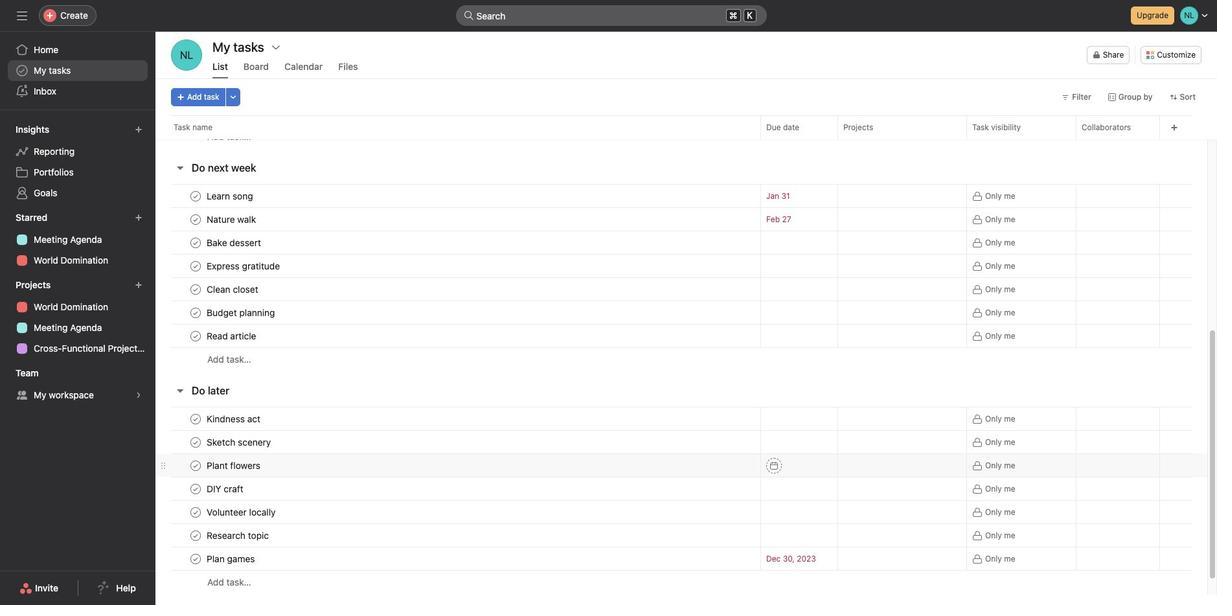 Task type: vqa. For each thing, say whether or not it's contained in the screenshot.
Mark complete checkbox for Task name text field in the Learn song cell
yes



Task type: describe. For each thing, give the bounding box(es) containing it.
14 row from the top
[[155, 477, 1208, 501]]

projects element
[[0, 273, 155, 362]]

linked projects for volunteer locally cell
[[838, 500, 967, 524]]

mark complete image for budget planning cell
[[188, 305, 203, 320]]

research topic cell
[[155, 523, 761, 547]]

mark complete checkbox for sixth row from the top of the page
[[188, 258, 203, 274]]

13 row from the top
[[155, 454, 1208, 477]]

starred element
[[0, 206, 155, 273]]

15 row from the top
[[155, 500, 1208, 524]]

linked projects for read article cell
[[838, 324, 967, 348]]

new project or portfolio image
[[135, 281, 143, 289]]

mark complete checkbox for task name text field within the kindness act cell
[[188, 411, 203, 427]]

task name text field for mark complete option inside the the learn song cell
[[204, 190, 257, 202]]

mark complete checkbox for task name text field inside the clean closet cell
[[188, 281, 203, 297]]

Search tasks, projects, and more text field
[[456, 5, 767, 26]]

mark complete checkbox for 17th row from the top
[[188, 551, 203, 567]]

kindness act cell
[[155, 407, 761, 431]]

header do next week tree grid
[[155, 184, 1208, 371]]

mark complete checkbox for 15th row
[[188, 504, 203, 520]]

17 row from the top
[[155, 547, 1208, 571]]

linked projects for learn song cell
[[838, 184, 967, 208]]

linked projects for budget planning cell
[[838, 301, 967, 325]]

5 row from the top
[[155, 231, 1208, 255]]

4 row from the top
[[155, 207, 1208, 231]]

mark complete checkbox for 15th row from the bottom
[[188, 212, 203, 227]]

8 row from the top
[[155, 301, 1208, 325]]

task name text field for 15th row
[[204, 506, 280, 519]]

task name text field for mark complete checkbox in research topic cell
[[204, 529, 273, 542]]

mark complete checkbox inside plant flowers cell
[[188, 458, 203, 473]]

view profile settings image
[[171, 40, 202, 71]]

11 row from the top
[[155, 407, 1208, 431]]

linked projects for clean closet cell
[[838, 277, 967, 301]]

mark complete image for mark complete checkbox within the plant flowers cell
[[188, 458, 203, 473]]

show options image
[[271, 42, 281, 52]]

mark complete checkbox inside research topic cell
[[188, 528, 203, 543]]

mark complete checkbox for task name text field within the read article cell
[[188, 328, 203, 344]]

9 row from the top
[[155, 324, 1208, 348]]

mark complete image for mark complete option within the express gratitude cell
[[188, 258, 203, 274]]

mark complete checkbox for task name text field within the sketch scenery cell
[[188, 434, 203, 450]]

6 row from the top
[[155, 254, 1208, 278]]

add items to starred image
[[135, 214, 143, 222]]

collapse task list for this group image for the learn song cell
[[175, 163, 185, 173]]

linked projects for bake dessert cell
[[838, 231, 967, 255]]

task name text field for 12th row from the top
[[204, 436, 275, 449]]

linked projects for research topic cell
[[838, 523, 967, 547]]

clean closet cell
[[155, 277, 761, 301]]

task name text field for 10th row from the bottom of the page
[[204, 329, 260, 342]]

teams element
[[0, 362, 155, 408]]

mark complete image for mark complete option within volunteer locally cell
[[188, 504, 203, 520]]

mark complete image for mark complete checkbox in the kindness act cell
[[188, 411, 203, 427]]



Task type: locate. For each thing, give the bounding box(es) containing it.
5 mark complete image from the top
[[188, 434, 203, 450]]

mark complete checkbox for task name text field inside bake dessert cell
[[188, 235, 203, 250]]

mark complete checkbox inside plan games cell
[[188, 551, 203, 567]]

mark complete image inside the learn song cell
[[188, 188, 203, 204]]

4 mark complete checkbox from the top
[[188, 328, 203, 344]]

linked projects for kindness act cell
[[838, 407, 967, 431]]

2 task name text field from the top
[[204, 259, 284, 272]]

16 row from the top
[[155, 523, 1208, 547]]

learn song cell
[[155, 184, 761, 208]]

mark complete image for read article cell
[[188, 328, 203, 344]]

task name text field for eighth row
[[204, 306, 279, 319]]

task name text field for 17th row from the top
[[204, 552, 259, 565]]

task name text field for mark complete option inside the "nature walk" cell
[[204, 213, 260, 226]]

9 mark complete checkbox from the top
[[188, 528, 203, 543]]

4 mark complete checkbox from the top
[[188, 504, 203, 520]]

1 task name text field from the top
[[204, 190, 257, 202]]

task name text field for sixth row from the top of the page
[[204, 259, 284, 272]]

see details, my workspace image
[[135, 391, 143, 399]]

mark complete image for sketch scenery cell
[[188, 434, 203, 450]]

task name text field inside express gratitude cell
[[204, 259, 284, 272]]

collapse task list for this group image
[[175, 163, 185, 173], [175, 385, 185, 396]]

task name text field inside plan games cell
[[204, 552, 259, 565]]

Mark complete checkbox
[[188, 188, 203, 204], [188, 212, 203, 227], [188, 258, 203, 274], [188, 504, 203, 520], [188, 551, 203, 567]]

7 task name text field from the top
[[204, 436, 275, 449]]

mark complete checkbox inside read article cell
[[188, 328, 203, 344]]

3 task name text field from the top
[[204, 283, 262, 296]]

mark complete image for mark complete checkbox within bake dessert cell
[[188, 235, 203, 250]]

mark complete image for mark complete option within plan games cell
[[188, 551, 203, 567]]

add field image
[[1171, 124, 1178, 132]]

task name text field inside budget planning cell
[[204, 306, 279, 319]]

linked projects for express gratitude cell
[[838, 254, 967, 278]]

task name text field inside the learn song cell
[[204, 190, 257, 202]]

row
[[155, 115, 1217, 139], [155, 124, 1208, 148], [155, 184, 1208, 208], [155, 207, 1208, 231], [155, 231, 1208, 255], [155, 254, 1208, 278], [155, 277, 1208, 301], [155, 301, 1208, 325], [155, 324, 1208, 348], [155, 347, 1208, 371], [155, 407, 1208, 431], [155, 430, 1208, 454], [155, 454, 1208, 477], [155, 477, 1208, 501], [155, 500, 1208, 524], [155, 523, 1208, 547], [155, 547, 1208, 571], [155, 570, 1208, 594]]

mark complete checkbox inside volunteer locally cell
[[188, 504, 203, 520]]

2 mark complete checkbox from the top
[[188, 212, 203, 227]]

linked projects for plant flowers cell
[[838, 454, 967, 477]]

2 mark complete checkbox from the top
[[188, 281, 203, 297]]

mark complete checkbox inside kindness act cell
[[188, 411, 203, 427]]

task name text field for 12th row from the bottom
[[204, 283, 262, 296]]

mark complete checkbox inside clean closet cell
[[188, 281, 203, 297]]

mark complete checkbox inside the learn song cell
[[188, 188, 203, 204]]

mark complete image inside plant flowers cell
[[188, 458, 203, 473]]

mark complete checkbox for 16th row from the bottom of the page
[[188, 188, 203, 204]]

5 mark complete checkbox from the top
[[188, 411, 203, 427]]

1 vertical spatial collapse task list for this group image
[[175, 385, 185, 396]]

1 mark complete image from the top
[[188, 212, 203, 227]]

2 collapse task list for this group image from the top
[[175, 385, 185, 396]]

2 row from the top
[[155, 124, 1208, 148]]

global element
[[0, 32, 155, 109]]

sketch scenery cell
[[155, 430, 761, 454]]

diy craft cell
[[155, 477, 761, 501]]

1 collapse task list for this group image from the top
[[175, 163, 185, 173]]

task name text field for 11th row from the top
[[204, 412, 264, 425]]

5 mark complete checkbox from the top
[[188, 551, 203, 567]]

7 row from the top
[[155, 277, 1208, 301]]

1 row from the top
[[155, 115, 1217, 139]]

Mark complete checkbox
[[188, 235, 203, 250], [188, 281, 203, 297], [188, 305, 203, 320], [188, 328, 203, 344], [188, 411, 203, 427], [188, 434, 203, 450], [188, 458, 203, 473], [188, 481, 203, 497], [188, 528, 203, 543]]

mark complete image inside sketch scenery cell
[[188, 434, 203, 450]]

Task name text field
[[204, 236, 265, 249], [204, 259, 284, 272], [204, 283, 262, 296], [204, 306, 279, 319], [204, 329, 260, 342], [204, 412, 264, 425], [204, 436, 275, 449], [204, 506, 280, 519], [204, 552, 259, 565]]

new insights image
[[135, 126, 143, 133]]

6 mark complete image from the top
[[188, 481, 203, 497]]

collapse task list for this group image for kindness act cell
[[175, 385, 185, 396]]

mark complete image for the learn song cell
[[188, 188, 203, 204]]

budget planning cell
[[155, 301, 761, 325]]

1 task name text field from the top
[[204, 236, 265, 249]]

7 mark complete image from the top
[[188, 528, 203, 543]]

mark complete checkbox inside express gratitude cell
[[188, 258, 203, 274]]

volunteer locally cell
[[155, 500, 761, 524]]

plant flowers cell
[[155, 454, 761, 477]]

8 task name text field from the top
[[204, 506, 280, 519]]

task name text field inside clean closet cell
[[204, 283, 262, 296]]

9 task name text field from the top
[[204, 552, 259, 565]]

hide sidebar image
[[17, 10, 27, 21]]

task name text field inside read article cell
[[204, 329, 260, 342]]

mark complete image for diy craft cell
[[188, 481, 203, 497]]

5 task name text field from the top
[[204, 329, 260, 342]]

task name text field inside diy craft cell
[[204, 482, 247, 495]]

5 mark complete image from the top
[[188, 458, 203, 473]]

Task name text field
[[204, 190, 257, 202], [204, 213, 260, 226], [204, 459, 264, 472], [204, 482, 247, 495], [204, 529, 273, 542]]

1 mark complete checkbox from the top
[[188, 235, 203, 250]]

mark complete image inside volunteer locally cell
[[188, 504, 203, 520]]

task name text field for mark complete checkbox within the plant flowers cell
[[204, 459, 264, 472]]

task name text field for 14th row from the bottom of the page
[[204, 236, 265, 249]]

mark complete image inside read article cell
[[188, 328, 203, 344]]

mark complete checkbox inside diy craft cell
[[188, 481, 203, 497]]

nature walk cell
[[155, 207, 761, 231]]

2 task name text field from the top
[[204, 213, 260, 226]]

3 mark complete checkbox from the top
[[188, 258, 203, 274]]

mark complete image inside plan games cell
[[188, 551, 203, 567]]

mark complete image for mark complete option inside the "nature walk" cell
[[188, 212, 203, 227]]

linked projects for sketch scenery cell
[[838, 430, 967, 454]]

mark complete image
[[188, 212, 203, 227], [188, 235, 203, 250], [188, 258, 203, 274], [188, 411, 203, 427], [188, 458, 203, 473], [188, 504, 203, 520], [188, 528, 203, 543], [188, 551, 203, 567]]

header do later tree grid
[[155, 407, 1208, 594]]

mark complete image inside kindness act cell
[[188, 411, 203, 427]]

task name text field inside "nature walk" cell
[[204, 213, 260, 226]]

mark complete checkbox inside sketch scenery cell
[[188, 434, 203, 450]]

12 row from the top
[[155, 430, 1208, 454]]

1 mark complete image from the top
[[188, 188, 203, 204]]

mark complete image inside diy craft cell
[[188, 481, 203, 497]]

mark complete image inside budget planning cell
[[188, 305, 203, 320]]

mark complete image inside express gratitude cell
[[188, 258, 203, 274]]

3 mark complete image from the top
[[188, 305, 203, 320]]

5 task name text field from the top
[[204, 529, 273, 542]]

linked projects for diy craft cell
[[838, 477, 967, 501]]

10 row from the top
[[155, 347, 1208, 371]]

mark complete checkbox for task name text field inside budget planning cell
[[188, 305, 203, 320]]

linked projects for plan games cell
[[838, 547, 967, 571]]

2 mark complete image from the top
[[188, 281, 203, 297]]

mark complete image inside clean closet cell
[[188, 281, 203, 297]]

task name text field inside research topic cell
[[204, 529, 273, 542]]

linked projects for nature walk cell
[[838, 207, 967, 231]]

4 mark complete image from the top
[[188, 411, 203, 427]]

mark complete image for clean closet cell
[[188, 281, 203, 297]]

0 vertical spatial collapse task list for this group image
[[175, 163, 185, 173]]

express gratitude cell
[[155, 254, 761, 278]]

bake dessert cell
[[155, 231, 761, 255]]

task name text field inside sketch scenery cell
[[204, 436, 275, 449]]

task name text field inside kindness act cell
[[204, 412, 264, 425]]

3 task name text field from the top
[[204, 459, 264, 472]]

6 task name text field from the top
[[204, 412, 264, 425]]

3 mark complete image from the top
[[188, 258, 203, 274]]

4 task name text field from the top
[[204, 482, 247, 495]]

task name text field for mark complete checkbox in diy craft cell
[[204, 482, 247, 495]]

mark complete image inside research topic cell
[[188, 528, 203, 543]]

3 row from the top
[[155, 184, 1208, 208]]

6 mark complete checkbox from the top
[[188, 434, 203, 450]]

task name text field inside plant flowers cell
[[204, 459, 264, 472]]

mark complete checkbox inside budget planning cell
[[188, 305, 203, 320]]

task name text field inside volunteer locally cell
[[204, 506, 280, 519]]

mark complete checkbox inside "nature walk" cell
[[188, 212, 203, 227]]

2 mark complete image from the top
[[188, 235, 203, 250]]

4 mark complete image from the top
[[188, 328, 203, 344]]

4 task name text field from the top
[[204, 306, 279, 319]]

prominent image
[[464, 10, 474, 21]]

None field
[[456, 5, 767, 26]]

header do today tree grid
[[155, 0, 1208, 148]]

18 row from the top
[[155, 570, 1208, 594]]

mark complete image
[[188, 188, 203, 204], [188, 281, 203, 297], [188, 305, 203, 320], [188, 328, 203, 344], [188, 434, 203, 450], [188, 481, 203, 497]]

8 mark complete checkbox from the top
[[188, 481, 203, 497]]

plan games cell
[[155, 547, 761, 571]]

8 mark complete image from the top
[[188, 551, 203, 567]]

mark complete image for mark complete checkbox in research topic cell
[[188, 528, 203, 543]]

mark complete checkbox inside bake dessert cell
[[188, 235, 203, 250]]

6 mark complete image from the top
[[188, 504, 203, 520]]

7 mark complete checkbox from the top
[[188, 458, 203, 473]]

mark complete image inside "nature walk" cell
[[188, 212, 203, 227]]

3 mark complete checkbox from the top
[[188, 305, 203, 320]]

more actions image
[[229, 93, 237, 101]]

read article cell
[[155, 324, 761, 348]]

task name text field inside bake dessert cell
[[204, 236, 265, 249]]

mark complete image inside bake dessert cell
[[188, 235, 203, 250]]

1 mark complete checkbox from the top
[[188, 188, 203, 204]]

insights element
[[0, 118, 155, 206]]



